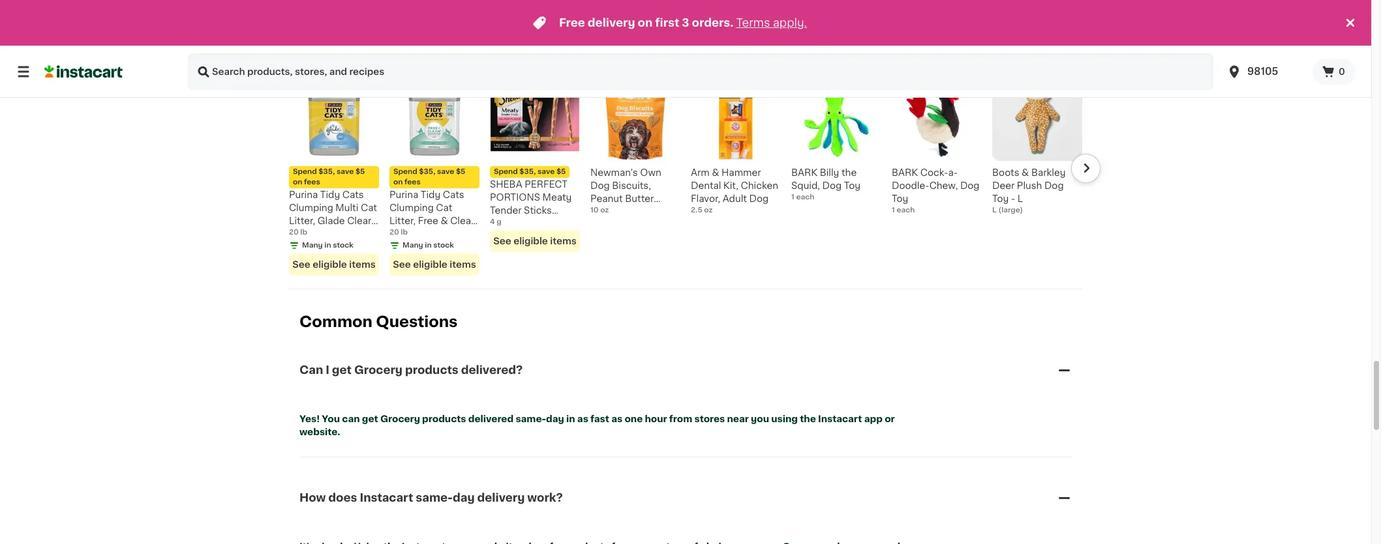 Task type: describe. For each thing, give the bounding box(es) containing it.
sheba
[[490, 180, 522, 189]]

squid,
[[791, 181, 820, 191]]

from
[[669, 415, 692, 424]]

springs
[[289, 230, 324, 239]]

cat inside spend $35, save $5 sheba perfect portions meaty tender sticks salmon flavor cat treats
[[556, 219, 573, 228]]

sticks
[[524, 206, 552, 215]]

bark billy the squid, dog toy 1 each
[[791, 168, 861, 201]]

10 oz
[[590, 207, 609, 214]]

many for springs
[[302, 242, 323, 249]]

on inside limited time offer region
[[638, 18, 653, 28]]

near
[[727, 415, 749, 424]]

spend for purina tidy cats clumping cat litter, free & clean unscented multi cat litter
[[393, 168, 417, 176]]

limited time offer region
[[0, 0, 1343, 46]]

see for purina tidy cats clumping cat litter, free & clean unscented multi cat litter
[[393, 260, 411, 270]]

chew,
[[930, 181, 958, 191]]

yes! you can get grocery products delivered same-day in as fast as one hour from stores near you using the instacart app or website.
[[299, 415, 897, 437]]

kit,
[[723, 181, 739, 191]]

you
[[322, 415, 340, 424]]

delivered
[[468, 415, 514, 424]]

dog inside arm & hammer dental kit, chicken flavor, adult dog 2.5 oz
[[749, 195, 769, 204]]

0
[[1339, 67, 1345, 76]]

meaty
[[543, 193, 572, 202]]

one
[[625, 415, 643, 424]]

instacart inside yes! you can get grocery products delivered same-day in as fast as one hour from stores near you using the instacart app or website.
[[818, 415, 862, 424]]

fees for purina tidy cats clumping multi cat litter, glade clear springs
[[304, 179, 320, 186]]

multi inside spend $35, save $5 on fees purina tidy cats clumping multi cat litter, glade clear springs
[[336, 204, 358, 213]]

portions
[[490, 193, 540, 202]]

see eligible items for sheba perfect portions meaty tender sticks salmon flavor cat treats
[[493, 237, 577, 246]]

on left '$10+'
[[378, 36, 387, 43]]

lb for free
[[401, 229, 408, 236]]

boots
[[992, 168, 1019, 178]]

spend inside spend $35, save $5 sheba perfect portions meaty tender sticks salmon flavor cat treats
[[494, 168, 518, 176]]

the inside yes! you can get grocery products delivered same-day in as fast as one hour from stores near you using the instacart app or website.
[[800, 415, 816, 424]]

butter
[[625, 195, 654, 204]]

arm
[[691, 168, 710, 178]]

spend $35, save $5 on fees purina tidy cats clumping cat litter, free & clean unscented multi cat litter
[[390, 168, 477, 252]]

1 vertical spatial l
[[992, 207, 997, 214]]

$5 for purina tidy cats clumping cat litter, free & clean unscented multi cat litter
[[456, 168, 465, 176]]

terms apply. link
[[736, 18, 807, 28]]

get inside can i get grocery products delivered? dropdown button
[[332, 365, 352, 376]]

can
[[342, 415, 360, 424]]

work?
[[527, 494, 563, 504]]

litter, inside spend $35, save $5 on fees purina tidy cats clumping multi cat litter, glade clear springs
[[289, 217, 315, 226]]

treats
[[490, 232, 518, 242]]

common questions
[[299, 315, 458, 330]]

instacart inside dropdown button
[[360, 494, 413, 504]]

in for unscented
[[425, 242, 432, 249]]

website.
[[299, 428, 340, 437]]

cock-
[[920, 168, 948, 178]]

yes!
[[299, 415, 320, 424]]

20 lb for unscented
[[390, 229, 408, 236]]

3
[[682, 18, 689, 28]]

lower fees on $10+
[[335, 36, 406, 43]]

how does instacart same-day delivery work? button
[[299, 475, 1072, 522]]

using
[[771, 415, 798, 424]]

dog inside newman's own dog biscuits, peanut butter flavor
[[590, 181, 610, 191]]

newman's own dog biscuits, peanut butter flavor
[[590, 168, 661, 217]]

first
[[655, 18, 679, 28]]

2 as from the left
[[611, 415, 622, 424]]

litter
[[408, 243, 433, 252]]

1 oz from the left
[[600, 207, 609, 214]]

glade
[[318, 217, 345, 226]]

item carousel region
[[271, 66, 1101, 284]]

delivery inside limited time offer region
[[588, 18, 635, 28]]

$35, for purina tidy cats clumping multi cat litter, glade clear springs
[[319, 168, 335, 176]]

0 button
[[1313, 59, 1356, 85]]

dental
[[691, 181, 721, 191]]

98105 button
[[1227, 53, 1305, 90]]

hour
[[645, 415, 667, 424]]

98105
[[1247, 67, 1278, 76]]

lb for litter,
[[300, 229, 307, 236]]

perfect
[[525, 180, 568, 189]]

own
[[640, 168, 661, 178]]

grocery inside yes! you can get grocery products delivered same-day in as fast as one hour from stores near you using the instacart app or website.
[[380, 415, 420, 424]]

4 g
[[490, 219, 502, 226]]

stores
[[695, 415, 725, 424]]

purina for purina tidy cats clumping multi cat litter, glade clear springs
[[289, 191, 318, 200]]

4
[[490, 219, 495, 226]]

many in stock for unscented
[[403, 242, 454, 249]]

lower
[[335, 36, 358, 43]]

on inside spend $35, save $5 on fees purina tidy cats clumping multi cat litter, glade clear springs
[[293, 179, 302, 186]]

98105 button
[[1219, 53, 1313, 90]]

terms
[[736, 18, 770, 28]]

clear
[[347, 217, 371, 226]]

delivered?
[[461, 365, 523, 376]]

dog inside boots & barkley deer plush dog toy - l l (large)
[[1045, 181, 1064, 191]]

see eligible items button for purina tidy cats clumping cat litter, free & clean unscented multi cat litter
[[390, 254, 480, 276]]

plush
[[1017, 181, 1042, 191]]

instacart logo image
[[44, 64, 123, 80]]

20 for springs
[[289, 229, 299, 236]]

how does instacart same-day delivery work?
[[299, 494, 563, 504]]

see for sheba perfect portions meaty tender sticks salmon flavor cat treats
[[493, 237, 511, 246]]

same- inside dropdown button
[[416, 494, 453, 504]]

tender
[[490, 206, 522, 215]]

stock for springs
[[333, 242, 354, 249]]

in for springs
[[324, 242, 331, 249]]

20 for unscented
[[390, 229, 399, 236]]

oz inside arm & hammer dental kit, chicken flavor, adult dog 2.5 oz
[[704, 207, 713, 214]]

& inside the spend $35, save $5 on fees purina tidy cats clumping cat litter, free & clean unscented multi cat litter
[[441, 217, 448, 226]]

common
[[299, 315, 372, 330]]

lower fees on $10+ link
[[289, 2, 462, 45]]

day inside dropdown button
[[453, 494, 475, 504]]

bark for bark billy the squid, dog toy
[[791, 168, 818, 178]]

1 horizontal spatial fees
[[360, 36, 376, 43]]

salmon
[[490, 219, 524, 228]]

deer
[[992, 181, 1015, 191]]

& for arm
[[712, 168, 719, 178]]

1 inside bark cock-a- doodle-chew, dog toy 1 each
[[892, 207, 895, 214]]

cats for cat
[[443, 191, 464, 200]]

peanut
[[590, 195, 623, 204]]

products inside yes! you can get grocery products delivered same-day in as fast as one hour from stores near you using the instacart app or website.
[[422, 415, 466, 424]]

does
[[328, 494, 357, 504]]

g
[[497, 219, 502, 226]]

clumping for free
[[390, 204, 434, 213]]

flavor inside spend $35, save $5 sheba perfect portions meaty tender sticks salmon flavor cat treats
[[527, 219, 554, 228]]

tidy for multi
[[320, 191, 340, 200]]

products inside can i get grocery products delivered? dropdown button
[[405, 365, 458, 376]]

save for purina tidy cats clumping multi cat litter, glade clear springs
[[337, 168, 354, 176]]

on inside the spend $35, save $5 on fees purina tidy cats clumping cat litter, free & clean unscented multi cat litter
[[393, 179, 403, 186]]



Task type: locate. For each thing, give the bounding box(es) containing it.
questions
[[376, 315, 458, 330]]

save inside spend $35, save $5 sheba perfect portions meaty tender sticks salmon flavor cat treats
[[538, 168, 555, 176]]

& right arm at the top right
[[712, 168, 719, 178]]

1 horizontal spatial 1
[[892, 207, 895, 214]]

you
[[751, 415, 769, 424]]

$35, up perfect at the top
[[520, 168, 536, 176]]

spend
[[293, 168, 317, 176], [393, 168, 417, 176], [494, 168, 518, 176]]

$35, up glade
[[319, 168, 335, 176]]

eligible for sheba perfect portions meaty tender sticks salmon flavor cat treats
[[514, 237, 548, 246]]

2 horizontal spatial in
[[566, 415, 575, 424]]

fees for purina tidy cats clumping cat litter, free & clean unscented multi cat litter
[[405, 179, 421, 186]]

stock right litter
[[433, 242, 454, 249]]

as left one
[[611, 415, 622, 424]]

2 horizontal spatial see
[[493, 237, 511, 246]]

1 vertical spatial grocery
[[380, 415, 420, 424]]

biscuits,
[[612, 181, 651, 191]]

1 horizontal spatial each
[[897, 207, 915, 214]]

cat down unscented
[[390, 243, 406, 252]]

eligible for purina tidy cats clumping cat litter, free & clean unscented multi cat litter
[[413, 260, 447, 270]]

many in stock down springs
[[302, 242, 354, 249]]

get right i on the left of page
[[332, 365, 352, 376]]

save
[[337, 168, 354, 176], [437, 168, 454, 176], [538, 168, 555, 176]]

fees up glade
[[304, 179, 320, 186]]

get inside yes! you can get grocery products delivered same-day in as fast as one hour from stores near you using the instacart app or website.
[[362, 415, 378, 424]]

1 horizontal spatial flavor
[[590, 208, 618, 217]]

day
[[546, 415, 564, 424], [453, 494, 475, 504]]

multi up clear
[[336, 204, 358, 213]]

purina inside spend $35, save $5 on fees purina tidy cats clumping multi cat litter, glade clear springs
[[289, 191, 318, 200]]

0 horizontal spatial get
[[332, 365, 352, 376]]

orders.
[[692, 18, 734, 28]]

product group containing purina tidy cats clumping multi cat litter, glade clear springs
[[289, 71, 379, 276]]

1 vertical spatial instacart
[[360, 494, 413, 504]]

1 tidy from the left
[[320, 191, 340, 200]]

1 horizontal spatial see
[[393, 260, 411, 270]]

2 purina from the left
[[390, 191, 418, 200]]

2 bark from the left
[[892, 168, 918, 178]]

see
[[493, 237, 511, 246], [292, 260, 310, 270], [393, 260, 411, 270]]

tidy for cat
[[421, 191, 441, 200]]

purina up glade
[[289, 191, 318, 200]]

1 horizontal spatial many in stock
[[403, 242, 454, 249]]

1 horizontal spatial get
[[362, 415, 378, 424]]

0 vertical spatial each
[[796, 194, 814, 201]]

purina for purina tidy cats clumping cat litter, free & clean unscented multi cat litter
[[390, 191, 418, 200]]

the inside the bark billy the squid, dog toy 1 each
[[842, 168, 857, 178]]

fast
[[591, 415, 609, 424]]

dog inside the bark billy the squid, dog toy 1 each
[[822, 181, 842, 191]]

clumping up glade
[[289, 204, 333, 213]]

0 horizontal spatial each
[[796, 194, 814, 201]]

dog down billy
[[822, 181, 842, 191]]

on left the first
[[638, 18, 653, 28]]

same- inside yes! you can get grocery products delivered same-day in as fast as one hour from stores near you using the instacart app or website.
[[516, 415, 546, 424]]

2 horizontal spatial items
[[550, 237, 577, 246]]

fees right lower
[[360, 36, 376, 43]]

dog inside bark cock-a- doodle-chew, dog toy 1 each
[[960, 181, 980, 191]]

spend up unscented
[[393, 168, 417, 176]]

0 horizontal spatial as
[[577, 415, 588, 424]]

$35, inside the spend $35, save $5 on fees purina tidy cats clumping cat litter, free & clean unscented multi cat litter
[[419, 168, 435, 176]]

same-
[[516, 415, 546, 424], [416, 494, 453, 504]]

1 horizontal spatial many
[[403, 242, 423, 249]]

1 horizontal spatial tidy
[[421, 191, 441, 200]]

1 many from the left
[[302, 242, 323, 249]]

on
[[638, 18, 653, 28], [378, 36, 387, 43], [293, 179, 302, 186], [393, 179, 403, 186]]

toy right squid,
[[844, 181, 861, 191]]

see eligible items for purina tidy cats clumping multi cat litter, glade clear springs
[[292, 260, 376, 270]]

l right -
[[1018, 195, 1023, 204]]

1 horizontal spatial $35,
[[419, 168, 435, 176]]

bark up doodle-
[[892, 168, 918, 178]]

free delivery on first 3 orders. terms apply.
[[559, 18, 807, 28]]

items for purina tidy cats clumping cat litter, free & clean unscented multi cat litter
[[450, 260, 476, 270]]

(large)
[[999, 207, 1023, 214]]

$35, for purina tidy cats clumping cat litter, free & clean unscented multi cat litter
[[419, 168, 435, 176]]

0 horizontal spatial the
[[800, 415, 816, 424]]

tidy inside spend $35, save $5 on fees purina tidy cats clumping multi cat litter, glade clear springs
[[320, 191, 340, 200]]

0 horizontal spatial clumping
[[289, 204, 333, 213]]

delivery
[[588, 18, 635, 28], [477, 494, 525, 504]]

$35, inside spend $35, save $5 sheba perfect portions meaty tender sticks salmon flavor cat treats
[[520, 168, 536, 176]]

0 horizontal spatial toy
[[844, 181, 861, 191]]

3 product group from the left
[[490, 71, 580, 253]]

many down unscented
[[403, 242, 423, 249]]

multi inside the spend $35, save $5 on fees purina tidy cats clumping cat litter, free & clean unscented multi cat litter
[[442, 230, 465, 239]]

1 inside the bark billy the squid, dog toy 1 each
[[791, 194, 794, 201]]

toy left -
[[992, 195, 1009, 204]]

20 lb for springs
[[289, 229, 307, 236]]

cat down 'meaty'
[[556, 219, 573, 228]]

get
[[332, 365, 352, 376], [362, 415, 378, 424]]

1 stock from the left
[[333, 242, 354, 249]]

2 stock from the left
[[433, 242, 454, 249]]

1 horizontal spatial in
[[425, 242, 432, 249]]

spend inside the spend $35, save $5 on fees purina tidy cats clumping cat litter, free & clean unscented multi cat litter
[[393, 168, 417, 176]]

0 vertical spatial instacart
[[818, 415, 862, 424]]

0 vertical spatial get
[[332, 365, 352, 376]]

cats inside the spend $35, save $5 on fees purina tidy cats clumping cat litter, free & clean unscented multi cat litter
[[443, 191, 464, 200]]

$35, up unscented
[[419, 168, 435, 176]]

litter, up springs
[[289, 217, 315, 226]]

2 clumping from the left
[[390, 204, 434, 213]]

purina inside the spend $35, save $5 on fees purina tidy cats clumping cat litter, free & clean unscented multi cat litter
[[390, 191, 418, 200]]

1 down squid,
[[791, 194, 794, 201]]

in left fast
[[566, 415, 575, 424]]

0 vertical spatial free
[[559, 18, 585, 28]]

see eligible items button
[[490, 230, 580, 253], [289, 254, 379, 276], [390, 254, 480, 276]]

0 horizontal spatial items
[[349, 260, 376, 270]]

0 horizontal spatial see eligible items button
[[289, 254, 379, 276]]

1 vertical spatial the
[[800, 415, 816, 424]]

clean
[[450, 217, 477, 226]]

doodle-
[[892, 181, 930, 191]]

2 tidy from the left
[[421, 191, 441, 200]]

dog down barkley
[[1045, 181, 1064, 191]]

spend $35, save $5 sheba perfect portions meaty tender sticks salmon flavor cat treats
[[490, 168, 573, 242]]

grocery right can
[[380, 415, 420, 424]]

Search field
[[188, 53, 1214, 90]]

bark inside the bark billy the squid, dog toy 1 each
[[791, 168, 818, 178]]

1 litter, from the left
[[289, 217, 315, 226]]

2 horizontal spatial &
[[1022, 168, 1029, 178]]

see eligible items button down springs
[[289, 254, 379, 276]]

1 vertical spatial each
[[897, 207, 915, 214]]

3 save from the left
[[538, 168, 555, 176]]

see down springs
[[292, 260, 310, 270]]

billy
[[820, 168, 839, 178]]

stock down glade
[[333, 242, 354, 249]]

2 save from the left
[[437, 168, 454, 176]]

toy for deer
[[992, 195, 1009, 204]]

the right billy
[[842, 168, 857, 178]]

-
[[1011, 195, 1015, 204]]

1 cats from the left
[[342, 191, 364, 200]]

2.5
[[691, 207, 702, 214]]

1 save from the left
[[337, 168, 354, 176]]

i
[[326, 365, 329, 376]]

eligible down litter
[[413, 260, 447, 270]]

adult
[[723, 195, 747, 204]]

1 product group from the left
[[289, 71, 379, 276]]

1 purina from the left
[[289, 191, 318, 200]]

2 oz from the left
[[704, 207, 713, 214]]

unscented
[[390, 230, 440, 239]]

purina up unscented
[[390, 191, 418, 200]]

1 horizontal spatial bark
[[892, 168, 918, 178]]

each inside bark cock-a- doodle-chew, dog toy 1 each
[[897, 207, 915, 214]]

1 horizontal spatial instacart
[[818, 415, 862, 424]]

tidy
[[320, 191, 340, 200], [421, 191, 441, 200]]

grocery
[[354, 365, 403, 376], [380, 415, 420, 424]]

dog down chicken on the top
[[749, 195, 769, 204]]

1 vertical spatial get
[[362, 415, 378, 424]]

1 horizontal spatial as
[[611, 415, 622, 424]]

2 horizontal spatial $5
[[556, 168, 566, 176]]

oz down the flavor,
[[704, 207, 713, 214]]

1 horizontal spatial multi
[[442, 230, 465, 239]]

10
[[590, 207, 599, 214]]

spend inside spend $35, save $5 on fees purina tidy cats clumping multi cat litter, glade clear springs
[[293, 168, 317, 176]]

1 horizontal spatial 20 lb
[[390, 229, 408, 236]]

2 horizontal spatial eligible
[[514, 237, 548, 246]]

& inside arm & hammer dental kit, chicken flavor, adult dog 2.5 oz
[[712, 168, 719, 178]]

$5 for purina tidy cats clumping multi cat litter, glade clear springs
[[356, 168, 365, 176]]

0 horizontal spatial $5
[[356, 168, 365, 176]]

1 horizontal spatial see eligible items
[[393, 260, 476, 270]]

1 vertical spatial delivery
[[477, 494, 525, 504]]

flavor inside newman's own dog biscuits, peanut butter flavor
[[590, 208, 618, 217]]

0 horizontal spatial purina
[[289, 191, 318, 200]]

$10+
[[389, 36, 406, 43]]

1 horizontal spatial items
[[450, 260, 476, 270]]

& left clean
[[441, 217, 448, 226]]

& inside boots & barkley deer plush dog toy - l l (large)
[[1022, 168, 1029, 178]]

hammer
[[722, 168, 761, 178]]

1 as from the left
[[577, 415, 588, 424]]

can i get grocery products delivered?
[[299, 365, 523, 376]]

products down "questions"
[[405, 365, 458, 376]]

purina
[[289, 191, 318, 200], [390, 191, 418, 200]]

cat
[[361, 204, 377, 213], [436, 204, 452, 213], [556, 219, 573, 228], [390, 243, 406, 252]]

see eligible items down litter
[[393, 260, 476, 270]]

tidy inside the spend $35, save $5 on fees purina tidy cats clumping cat litter, free & clean unscented multi cat litter
[[421, 191, 441, 200]]

2 horizontal spatial product group
[[490, 71, 580, 253]]

instacart left 'app'
[[818, 415, 862, 424]]

1 horizontal spatial l
[[1018, 195, 1023, 204]]

0 horizontal spatial in
[[324, 242, 331, 249]]

1 vertical spatial free
[[418, 217, 438, 226]]

3 $35, from the left
[[520, 168, 536, 176]]

save for purina tidy cats clumping cat litter, free & clean unscented multi cat litter
[[437, 168, 454, 176]]

clumping up unscented
[[390, 204, 434, 213]]

in down glade
[[324, 242, 331, 249]]

products
[[405, 365, 458, 376], [422, 415, 466, 424]]

fees
[[360, 36, 376, 43], [304, 179, 320, 186], [405, 179, 421, 186]]

1 horizontal spatial clumping
[[390, 204, 434, 213]]

on up unscented
[[393, 179, 403, 186]]

None search field
[[188, 53, 1214, 90]]

instacart right does
[[360, 494, 413, 504]]

in down unscented
[[425, 242, 432, 249]]

cat inside spend $35, save $5 on fees purina tidy cats clumping multi cat litter, glade clear springs
[[361, 204, 377, 213]]

0 horizontal spatial litter,
[[289, 217, 315, 226]]

0 horizontal spatial &
[[441, 217, 448, 226]]

cats inside spend $35, save $5 on fees purina tidy cats clumping multi cat litter, glade clear springs
[[342, 191, 364, 200]]

cat up clear
[[361, 204, 377, 213]]

see eligible items button down sticks
[[490, 230, 580, 253]]

0 horizontal spatial tidy
[[320, 191, 340, 200]]

flavor,
[[691, 195, 720, 204]]

$5 up clean
[[456, 168, 465, 176]]

1
[[791, 194, 794, 201], [892, 207, 895, 214]]

& up plush
[[1022, 168, 1029, 178]]

eligible down springs
[[313, 260, 347, 270]]

1 lb from the left
[[300, 229, 307, 236]]

1 vertical spatial same-
[[416, 494, 453, 504]]

1 $5 from the left
[[356, 168, 365, 176]]

2 horizontal spatial spend
[[494, 168, 518, 176]]

barkley
[[1031, 168, 1066, 178]]

1 clumping from the left
[[289, 204, 333, 213]]

0 horizontal spatial fees
[[304, 179, 320, 186]]

1 horizontal spatial spend
[[393, 168, 417, 176]]

save up clean
[[437, 168, 454, 176]]

free inside limited time offer region
[[559, 18, 585, 28]]

day inside yes! you can get grocery products delivered same-day in as fast as one hour from stores near you using the instacart app or website.
[[546, 415, 564, 424]]

1 down doodle-
[[892, 207, 895, 214]]

can i get grocery products delivered? button
[[299, 347, 1072, 394]]

1 bark from the left
[[791, 168, 818, 178]]

0 horizontal spatial 1
[[791, 194, 794, 201]]

0 horizontal spatial delivery
[[477, 494, 525, 504]]

2 $5 from the left
[[456, 168, 465, 176]]

2 horizontal spatial see eligible items
[[493, 237, 577, 246]]

spend up sheba
[[494, 168, 518, 176]]

0 vertical spatial day
[[546, 415, 564, 424]]

0 horizontal spatial oz
[[600, 207, 609, 214]]

2 20 lb from the left
[[390, 229, 408, 236]]

see eligible items button down litter
[[390, 254, 480, 276]]

the right using
[[800, 415, 816, 424]]

2 horizontal spatial see eligible items button
[[490, 230, 580, 253]]

$5 up clear
[[356, 168, 365, 176]]

can
[[299, 365, 323, 376]]

0 horizontal spatial instacart
[[360, 494, 413, 504]]

0 horizontal spatial eligible
[[313, 260, 347, 270]]

stock for unscented
[[433, 242, 454, 249]]

on up springs
[[293, 179, 302, 186]]

oz right 10
[[600, 207, 609, 214]]

1 horizontal spatial save
[[437, 168, 454, 176]]

1 horizontal spatial product group
[[390, 71, 480, 276]]

$35,
[[319, 168, 335, 176], [419, 168, 435, 176], [520, 168, 536, 176]]

multi
[[336, 204, 358, 213], [442, 230, 465, 239]]

2 many in stock from the left
[[403, 242, 454, 249]]

0 horizontal spatial multi
[[336, 204, 358, 213]]

1 20 lb from the left
[[289, 229, 307, 236]]

&
[[712, 168, 719, 178], [1022, 168, 1029, 178], [441, 217, 448, 226]]

multi down clean
[[442, 230, 465, 239]]

cats for multi
[[342, 191, 364, 200]]

2 lb from the left
[[401, 229, 408, 236]]

fees up unscented
[[405, 179, 421, 186]]

cat up clean
[[436, 204, 452, 213]]

0 horizontal spatial same-
[[416, 494, 453, 504]]

see eligible items down springs
[[292, 260, 376, 270]]

0 horizontal spatial flavor
[[527, 219, 554, 228]]

0 horizontal spatial bark
[[791, 168, 818, 178]]

see for purina tidy cats clumping multi cat litter, glade clear springs
[[292, 260, 310, 270]]

newman's
[[590, 168, 638, 178]]

a-
[[948, 168, 958, 178]]

1 vertical spatial day
[[453, 494, 475, 504]]

spend $35, save $5 on fees purina tidy cats clumping multi cat litter, glade clear springs
[[289, 168, 377, 239]]

clumping for litter,
[[289, 204, 333, 213]]

each down doodle-
[[897, 207, 915, 214]]

1 horizontal spatial stock
[[433, 242, 454, 249]]

1 horizontal spatial purina
[[390, 191, 418, 200]]

0 horizontal spatial day
[[453, 494, 475, 504]]

items for sheba perfect portions meaty tender sticks salmon flavor cat treats
[[550, 237, 577, 246]]

dog up "peanut"
[[590, 181, 610, 191]]

dog
[[590, 181, 610, 191], [822, 181, 842, 191], [960, 181, 980, 191], [1045, 181, 1064, 191], [749, 195, 769, 204]]

chicken
[[741, 181, 778, 191]]

clumping inside the spend $35, save $5 on fees purina tidy cats clumping cat litter, free & clean unscented multi cat litter
[[390, 204, 434, 213]]

l left (large)
[[992, 207, 997, 214]]

grocery down common questions
[[354, 365, 403, 376]]

product group containing purina tidy cats clumping cat litter, free & clean unscented multi cat litter
[[390, 71, 480, 276]]

many in stock down unscented
[[403, 242, 454, 249]]

cats up clear
[[342, 191, 364, 200]]

delivery inside dropdown button
[[477, 494, 525, 504]]

flavor down sticks
[[527, 219, 554, 228]]

see eligible items button for sheba perfect portions meaty tender sticks salmon flavor cat treats
[[490, 230, 580, 253]]

2 litter, from the left
[[390, 217, 416, 226]]

save inside spend $35, save $5 on fees purina tidy cats clumping multi cat litter, glade clear springs
[[337, 168, 354, 176]]

1 horizontal spatial 20
[[390, 229, 399, 236]]

spend up springs
[[293, 168, 317, 176]]

0 horizontal spatial l
[[992, 207, 997, 214]]

2 horizontal spatial save
[[538, 168, 555, 176]]

l
[[1018, 195, 1023, 204], [992, 207, 997, 214]]

spend for purina tidy cats clumping multi cat litter, glade clear springs
[[293, 168, 317, 176]]

0 vertical spatial products
[[405, 365, 458, 376]]

$5 inside the spend $35, save $5 on fees purina tidy cats clumping cat litter, free & clean unscented multi cat litter
[[456, 168, 465, 176]]

cats up clean
[[443, 191, 464, 200]]

1 vertical spatial products
[[422, 415, 466, 424]]

delivery left the first
[[588, 18, 635, 28]]

or
[[885, 415, 895, 424]]

see eligible items button for purina tidy cats clumping multi cat litter, glade clear springs
[[289, 254, 379, 276]]

grocery inside dropdown button
[[354, 365, 403, 376]]

many in stock for springs
[[302, 242, 354, 249]]

0 horizontal spatial spend
[[293, 168, 317, 176]]

1 $35, from the left
[[319, 168, 335, 176]]

fees inside spend $35, save $5 on fees purina tidy cats clumping multi cat litter, glade clear springs
[[304, 179, 320, 186]]

tidy up unscented
[[421, 191, 441, 200]]

bark inside bark cock-a- doodle-chew, dog toy 1 each
[[892, 168, 918, 178]]

1 horizontal spatial free
[[559, 18, 585, 28]]

0 horizontal spatial many in stock
[[302, 242, 354, 249]]

0 horizontal spatial many
[[302, 242, 323, 249]]

each down squid,
[[796, 194, 814, 201]]

see eligible items
[[493, 237, 577, 246], [292, 260, 376, 270], [393, 260, 476, 270]]

stock
[[333, 242, 354, 249], [433, 242, 454, 249]]

0 vertical spatial l
[[1018, 195, 1023, 204]]

2 horizontal spatial fees
[[405, 179, 421, 186]]

$5 inside spend $35, save $5 on fees purina tidy cats clumping multi cat litter, glade clear springs
[[356, 168, 365, 176]]

3 spend from the left
[[494, 168, 518, 176]]

many for unscented
[[403, 242, 423, 249]]

1 spend from the left
[[293, 168, 317, 176]]

app
[[864, 415, 883, 424]]

see eligible items down sticks
[[493, 237, 577, 246]]

clumping inside spend $35, save $5 on fees purina tidy cats clumping multi cat litter, glade clear springs
[[289, 204, 333, 213]]

eligible down salmon
[[514, 237, 548, 246]]

toy for doodle-
[[892, 195, 908, 204]]

as
[[577, 415, 588, 424], [611, 415, 622, 424]]

bark cock-a- doodle-chew, dog toy 1 each
[[892, 168, 980, 214]]

items
[[550, 237, 577, 246], [349, 260, 376, 270], [450, 260, 476, 270]]

$35, inside spend $35, save $5 on fees purina tidy cats clumping multi cat litter, glade clear springs
[[319, 168, 335, 176]]

arm & hammer dental kit, chicken flavor, adult dog 2.5 oz
[[691, 168, 778, 214]]

see down salmon
[[493, 237, 511, 246]]

many down springs
[[302, 242, 323, 249]]

delivery left work?
[[477, 494, 525, 504]]

1 many in stock from the left
[[302, 242, 354, 249]]

1 horizontal spatial day
[[546, 415, 564, 424]]

2 $35, from the left
[[419, 168, 435, 176]]

in inside yes! you can get grocery products delivered same-day in as fast as one hour from stores near you using the instacart app or website.
[[566, 415, 575, 424]]

0 horizontal spatial 20 lb
[[289, 229, 307, 236]]

litter, up unscented
[[390, 217, 416, 226]]

instacart
[[818, 415, 862, 424], [360, 494, 413, 504]]

items down clear
[[349, 260, 376, 270]]

how
[[299, 494, 326, 504]]

2 many from the left
[[403, 242, 423, 249]]

1 horizontal spatial oz
[[704, 207, 713, 214]]

each inside the bark billy the squid, dog toy 1 each
[[796, 194, 814, 201]]

toy inside the bark billy the squid, dog toy 1 each
[[844, 181, 861, 191]]

save inside the spend $35, save $5 on fees purina tidy cats clumping cat litter, free & clean unscented multi cat litter
[[437, 168, 454, 176]]

bark up squid,
[[791, 168, 818, 178]]

toy inside boots & barkley deer plush dog toy - l l (large)
[[992, 195, 1009, 204]]

2 spend from the left
[[393, 168, 417, 176]]

& for boots
[[1022, 168, 1029, 178]]

product group
[[289, 71, 379, 276], [390, 71, 480, 276], [490, 71, 580, 253]]

0 horizontal spatial save
[[337, 168, 354, 176]]

$5 up perfect at the top
[[556, 168, 566, 176]]

1 horizontal spatial delivery
[[588, 18, 635, 28]]

free inside the spend $35, save $5 on fees purina tidy cats clumping cat litter, free & clean unscented multi cat litter
[[418, 217, 438, 226]]

items for purina tidy cats clumping multi cat litter, glade clear springs
[[349, 260, 376, 270]]

flavor down "peanut"
[[590, 208, 618, 217]]

$5 inside spend $35, save $5 sheba perfect portions meaty tender sticks salmon flavor cat treats
[[556, 168, 566, 176]]

2 cats from the left
[[443, 191, 464, 200]]

bark
[[791, 168, 818, 178], [892, 168, 918, 178]]

fees inside the spend $35, save $5 on fees purina tidy cats clumping cat litter, free & clean unscented multi cat litter
[[405, 179, 421, 186]]

items down sticks
[[550, 237, 577, 246]]

eligible for purina tidy cats clumping multi cat litter, glade clear springs
[[313, 260, 347, 270]]

0 vertical spatial multi
[[336, 204, 358, 213]]

0 horizontal spatial stock
[[333, 242, 354, 249]]

get right can
[[362, 415, 378, 424]]

0 horizontal spatial see eligible items
[[292, 260, 376, 270]]

items down clean
[[450, 260, 476, 270]]

litter, inside the spend $35, save $5 on fees purina tidy cats clumping cat litter, free & clean unscented multi cat litter
[[390, 217, 416, 226]]

1 horizontal spatial &
[[712, 168, 719, 178]]

product group containing sheba perfect portions meaty tender sticks salmon flavor cat treats
[[490, 71, 580, 253]]

0 horizontal spatial see
[[292, 260, 310, 270]]

1 horizontal spatial same-
[[516, 415, 546, 424]]

as left fast
[[577, 415, 588, 424]]

1 horizontal spatial lb
[[401, 229, 408, 236]]

see down litter
[[393, 260, 411, 270]]

2 product group from the left
[[390, 71, 480, 276]]

1 horizontal spatial see eligible items button
[[390, 254, 480, 276]]

apply.
[[773, 18, 807, 28]]

2 20 from the left
[[390, 229, 399, 236]]

bark for bark cock-a- doodle-chew, dog toy
[[892, 168, 918, 178]]

toy
[[844, 181, 861, 191], [892, 195, 908, 204], [992, 195, 1009, 204]]

0 vertical spatial same-
[[516, 415, 546, 424]]

save up glade
[[337, 168, 354, 176]]

3 $5 from the left
[[556, 168, 566, 176]]

boots & barkley deer plush dog toy - l l (large)
[[992, 168, 1066, 214]]

1 20 from the left
[[289, 229, 299, 236]]

in
[[324, 242, 331, 249], [425, 242, 432, 249], [566, 415, 575, 424]]

products left delivered
[[422, 415, 466, 424]]

see eligible items for purina tidy cats clumping cat litter, free & clean unscented multi cat litter
[[393, 260, 476, 270]]

1 vertical spatial 1
[[892, 207, 895, 214]]

20
[[289, 229, 299, 236], [390, 229, 399, 236]]

toy down doodle-
[[892, 195, 908, 204]]

tidy up glade
[[320, 191, 340, 200]]

toy inside bark cock-a- doodle-chew, dog toy 1 each
[[892, 195, 908, 204]]

dog right chew,
[[960, 181, 980, 191]]

save up perfect at the top
[[538, 168, 555, 176]]



Task type: vqa. For each thing, say whether or not it's contained in the screenshot.
second the Clumping from the right
yes



